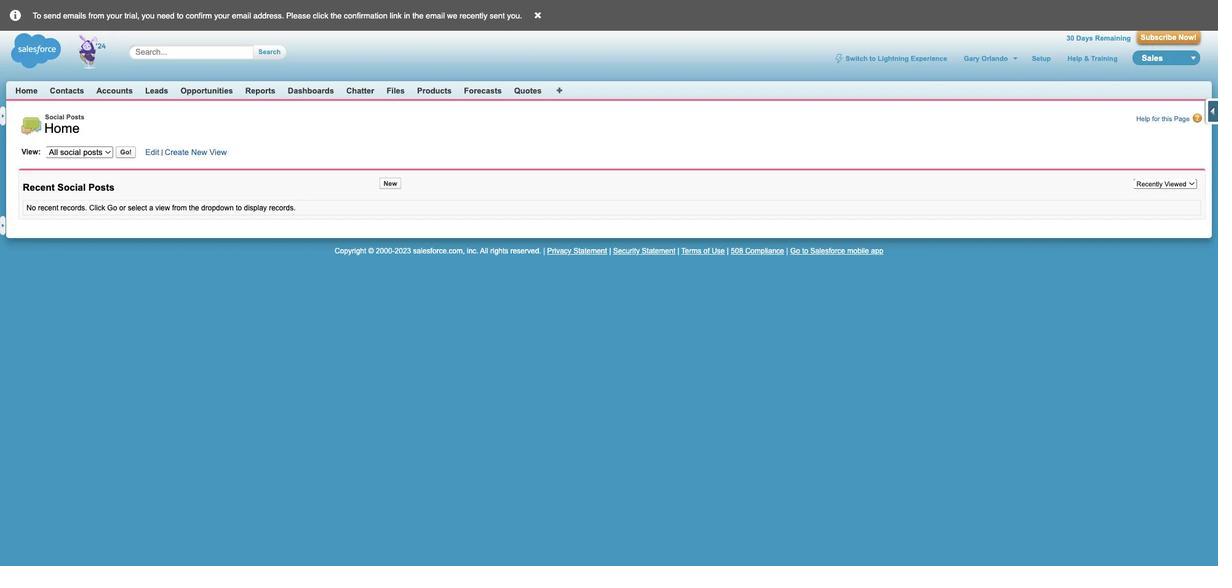 Task type: vqa. For each thing, say whether or not it's contained in the screenshot.
REMOVE FORMAT image
no



Task type: describe. For each thing, give the bounding box(es) containing it.
files
[[387, 86, 405, 95]]

inc.
[[467, 247, 478, 255]]

| right compliance at right
[[786, 247, 788, 255]]

30
[[1067, 34, 1075, 42]]

a
[[149, 204, 153, 212]]

1 horizontal spatial posts
[[88, 182, 115, 193]]

you
[[142, 11, 155, 20]]

to right switch at the top right
[[870, 54, 876, 62]]

files link
[[387, 86, 405, 95]]

select
[[128, 204, 147, 212]]

terms of use link
[[681, 247, 725, 255]]

experience
[[911, 54, 947, 62]]

1 statement from the left
[[574, 247, 607, 255]]

address.
[[253, 11, 284, 20]]

setup
[[1032, 54, 1051, 62]]

gary orlando
[[964, 54, 1008, 62]]

chatter link
[[346, 86, 374, 95]]

security
[[613, 247, 640, 255]]

need
[[157, 11, 175, 20]]

remaining
[[1095, 34, 1131, 42]]

2 horizontal spatial the
[[412, 11, 424, 20]]

recent social posts
[[23, 182, 115, 193]]

2023
[[395, 247, 411, 255]]

dropdown
[[201, 204, 234, 212]]

reports link
[[245, 86, 276, 95]]

1 horizontal spatial from
[[172, 204, 187, 212]]

privacy statement link
[[547, 247, 607, 255]]

quotes link
[[514, 86, 542, 95]]

recently
[[460, 11, 488, 20]]

click
[[313, 11, 328, 20]]

emails
[[63, 11, 86, 20]]

&
[[1084, 54, 1089, 62]]

create new view link
[[165, 147, 227, 157]]

home inside social posts home
[[44, 121, 80, 136]]

reports
[[245, 86, 276, 95]]

to send emails from your trial, you need to confirm your email address. please click the confirmation link in the email we recently sent you.
[[33, 11, 522, 20]]

new
[[191, 147, 207, 157]]

1 email from the left
[[232, 11, 251, 20]]

switch to lightning experience link
[[834, 54, 949, 64]]

| left the privacy
[[543, 247, 545, 255]]

dashboards
[[288, 86, 334, 95]]

leads
[[145, 86, 168, 95]]

view
[[210, 147, 227, 157]]

leads link
[[145, 86, 168, 95]]

0 horizontal spatial home
[[15, 86, 38, 95]]

home link
[[15, 86, 38, 95]]

to right need
[[177, 11, 184, 20]]

dashboards link
[[288, 86, 334, 95]]

we
[[447, 11, 457, 20]]

in
[[404, 11, 410, 20]]

0 horizontal spatial go
[[107, 204, 117, 212]]

social posts home
[[44, 113, 84, 136]]

view:
[[22, 147, 41, 156]]

days
[[1077, 34, 1093, 42]]

use
[[712, 247, 725, 255]]

to
[[33, 11, 41, 20]]

Search... text field
[[135, 47, 241, 57]]

all tabs image
[[556, 86, 564, 93]]

| left terms
[[678, 247, 680, 255]]

0 horizontal spatial the
[[189, 204, 199, 212]]

accounts
[[96, 86, 133, 95]]

or
[[119, 204, 126, 212]]

salesforce.com image
[[8, 31, 116, 71]]

to left salesforce at the top of the page
[[802, 247, 808, 255]]

this
[[1162, 115, 1172, 123]]

forecasts
[[464, 86, 502, 95]]

page
[[1174, 115, 1190, 123]]

salesforce
[[810, 247, 845, 255]]

create
[[165, 147, 189, 157]]

| left 508
[[727, 247, 729, 255]]

social post image
[[22, 116, 41, 136]]

posts inside social posts home
[[66, 113, 84, 121]]

help for help & training
[[1068, 54, 1082, 62]]

orlando
[[982, 54, 1008, 62]]

switch to lightning experience
[[846, 54, 947, 62]]

mobile
[[847, 247, 869, 255]]

edit link
[[145, 147, 159, 157]]

display
[[244, 204, 267, 212]]

to left 'display'
[[236, 204, 242, 212]]

security statement link
[[613, 247, 676, 255]]

expand quick access menu image
[[1208, 105, 1218, 118]]

privacy
[[547, 247, 571, 255]]

edit
[[145, 147, 159, 157]]

contacts link
[[50, 86, 84, 95]]

you.
[[507, 11, 522, 20]]

trial,
[[124, 11, 140, 20]]

| left security
[[609, 247, 611, 255]]

recent
[[23, 182, 55, 193]]

508 compliance link
[[731, 247, 784, 255]]

sales
[[1142, 53, 1163, 62]]

1 your from the left
[[107, 11, 122, 20]]

info image
[[0, 0, 31, 22]]

©
[[368, 247, 374, 255]]

terms
[[681, 247, 702, 255]]



Task type: locate. For each thing, give the bounding box(es) containing it.
1 horizontal spatial records.
[[269, 204, 296, 212]]

from right view
[[172, 204, 187, 212]]

copyright © 2000-2023 salesforce.com, inc. all rights reserved. | privacy statement | security statement | terms of use | 508 compliance | go to salesforce mobile app
[[335, 247, 884, 255]]

statement right security
[[642, 247, 676, 255]]

quotes
[[514, 86, 542, 95]]

go to salesforce mobile app link
[[790, 247, 884, 255]]

social
[[45, 113, 64, 121], [57, 182, 86, 193]]

your left trial,
[[107, 11, 122, 20]]

help for this page
[[1137, 115, 1190, 123]]

help left "&"
[[1068, 54, 1082, 62]]

1 horizontal spatial your
[[214, 11, 230, 20]]

reserved.
[[510, 247, 541, 255]]

0 vertical spatial home
[[15, 86, 38, 95]]

home
[[15, 86, 38, 95], [44, 121, 80, 136]]

1 horizontal spatial email
[[426, 11, 445, 20]]

0 horizontal spatial posts
[[66, 113, 84, 121]]

0 vertical spatial social
[[45, 113, 64, 121]]

None button
[[1137, 31, 1200, 44], [253, 45, 281, 59], [116, 146, 136, 158], [379, 178, 402, 189], [1137, 31, 1200, 44], [253, 45, 281, 59], [116, 146, 136, 158], [379, 178, 402, 189]]

records. down "recent social posts"
[[61, 204, 87, 212]]

1 horizontal spatial statement
[[642, 247, 676, 255]]

app
[[871, 247, 884, 255]]

gary
[[964, 54, 980, 62]]

0 vertical spatial help
[[1068, 54, 1082, 62]]

copyright
[[335, 247, 366, 255]]

| right edit
[[161, 148, 163, 156]]

the
[[331, 11, 342, 20], [412, 11, 424, 20], [189, 204, 199, 212]]

508
[[731, 247, 743, 255]]

contacts
[[50, 86, 84, 95]]

records. right 'display'
[[269, 204, 296, 212]]

opportunities link
[[181, 86, 233, 95]]

0 horizontal spatial from
[[88, 11, 104, 20]]

click
[[89, 204, 105, 212]]

statement right the privacy
[[574, 247, 607, 255]]

0 horizontal spatial your
[[107, 11, 122, 20]]

edit | create new view
[[145, 147, 227, 157]]

0 horizontal spatial email
[[232, 11, 251, 20]]

1 horizontal spatial the
[[331, 11, 342, 20]]

1 horizontal spatial help
[[1137, 115, 1150, 123]]

products link
[[417, 86, 452, 95]]

0 vertical spatial go
[[107, 204, 117, 212]]

go
[[107, 204, 117, 212], [790, 247, 800, 255]]

of
[[704, 247, 710, 255]]

1 horizontal spatial go
[[790, 247, 800, 255]]

compliance
[[745, 247, 784, 255]]

help & training link
[[1066, 54, 1119, 62]]

to
[[177, 11, 184, 20], [870, 54, 876, 62], [236, 204, 242, 212], [802, 247, 808, 255]]

| inside 'edit | create new view'
[[161, 148, 163, 156]]

for
[[1152, 115, 1160, 123]]

go right compliance at right
[[790, 247, 800, 255]]

|
[[161, 148, 163, 156], [543, 247, 545, 255], [609, 247, 611, 255], [678, 247, 680, 255], [727, 247, 729, 255], [786, 247, 788, 255]]

email left we
[[426, 11, 445, 20]]

the right in
[[412, 11, 424, 20]]

opportunities
[[181, 86, 233, 95]]

close image
[[524, 2, 552, 20]]

recent
[[38, 204, 58, 212]]

2 email from the left
[[426, 11, 445, 20]]

switch
[[846, 54, 868, 62]]

rights
[[490, 247, 508, 255]]

posts down contacts
[[66, 113, 84, 121]]

no
[[26, 204, 36, 212]]

lightning
[[878, 54, 909, 62]]

30 days remaining
[[1067, 34, 1131, 42]]

help for help for this page
[[1137, 115, 1150, 123]]

the left dropdown in the top left of the page
[[189, 204, 199, 212]]

social right social post icon
[[45, 113, 64, 121]]

accounts link
[[96, 86, 133, 95]]

help left "for"
[[1137, 115, 1150, 123]]

forecasts link
[[464, 86, 502, 95]]

0 horizontal spatial statement
[[574, 247, 607, 255]]

social up the recent
[[57, 182, 86, 193]]

1 horizontal spatial home
[[44, 121, 80, 136]]

0 horizontal spatial records.
[[61, 204, 87, 212]]

email
[[232, 11, 251, 20], [426, 11, 445, 20]]

setup link
[[1031, 54, 1052, 62]]

please
[[286, 11, 311, 20]]

your right confirm
[[214, 11, 230, 20]]

chatter
[[346, 86, 374, 95]]

help
[[1068, 54, 1082, 62], [1137, 115, 1150, 123]]

2 statement from the left
[[642, 247, 676, 255]]

1 vertical spatial go
[[790, 247, 800, 255]]

send
[[43, 11, 61, 20]]

products
[[417, 86, 452, 95]]

confirmation
[[344, 11, 388, 20]]

all
[[480, 247, 488, 255]]

1 vertical spatial social
[[57, 182, 86, 193]]

salesforce.com,
[[413, 247, 465, 255]]

go left or
[[107, 204, 117, 212]]

1 vertical spatial from
[[172, 204, 187, 212]]

2 records. from the left
[[269, 204, 296, 212]]

1 vertical spatial home
[[44, 121, 80, 136]]

from
[[88, 11, 104, 20], [172, 204, 187, 212]]

from right the emails
[[88, 11, 104, 20]]

home right social post icon
[[44, 121, 80, 136]]

social inside social posts home
[[45, 113, 64, 121]]

email left 'address.'
[[232, 11, 251, 20]]

1 vertical spatial help
[[1137, 115, 1150, 123]]

home up social post icon
[[15, 86, 38, 95]]

1 records. from the left
[[61, 204, 87, 212]]

2 your from the left
[[214, 11, 230, 20]]

posts up click
[[88, 182, 115, 193]]

0 vertical spatial from
[[88, 11, 104, 20]]

link
[[390, 11, 402, 20]]

the right click
[[331, 11, 342, 20]]

help for this page link
[[1137, 113, 1203, 123]]

1 vertical spatial posts
[[88, 182, 115, 193]]

confirm
[[186, 11, 212, 20]]

sent
[[490, 11, 505, 20]]

view
[[155, 204, 170, 212]]

your
[[107, 11, 122, 20], [214, 11, 230, 20]]

0 vertical spatial posts
[[66, 113, 84, 121]]

30 days remaining link
[[1067, 34, 1131, 42]]

0 horizontal spatial help
[[1068, 54, 1082, 62]]

training
[[1091, 54, 1118, 62]]

no recent records. click go or select a view from the dropdown to display records.
[[26, 204, 296, 212]]

records.
[[61, 204, 87, 212], [269, 204, 296, 212]]



